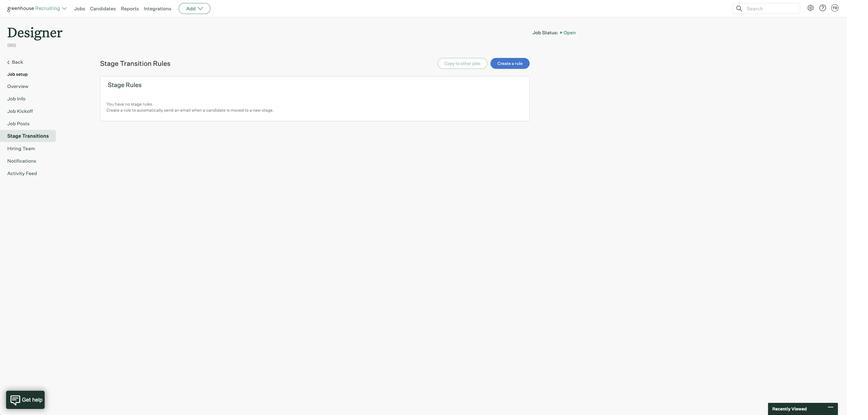 Task type: describe. For each thing, give the bounding box(es) containing it.
posts
[[17, 120, 30, 127]]

overview
[[7, 83, 28, 89]]

stage transitions
[[7, 133, 49, 139]]

stage for stage transition rules
[[100, 59, 119, 67]]

notifications link
[[7, 157, 53, 165]]

designer
[[7, 23, 63, 41]]

you have no stage rules. create a rule to automatically send an email when a candidate is moved to a new stage.
[[107, 101, 274, 113]]

setup
[[16, 72, 28, 77]]

send
[[164, 107, 174, 113]]

transition
[[120, 59, 152, 67]]

viewed
[[792, 407, 807, 412]]

stage transition rules
[[100, 59, 171, 67]]

0 horizontal spatial rules
[[126, 81, 142, 89]]

job posts
[[7, 120, 30, 127]]

back link
[[7, 58, 53, 66]]

jobs
[[74, 5, 85, 12]]

new
[[253, 107, 261, 113]]

job kickoff link
[[7, 107, 53, 115]]

when
[[192, 107, 202, 113]]

team
[[22, 145, 35, 151]]

1 to from the left
[[132, 107, 136, 113]]

Search text field
[[745, 4, 795, 13]]

transitions
[[22, 133, 49, 139]]

create a rule
[[498, 61, 523, 66]]

job for job info
[[7, 96, 16, 102]]

automatically
[[137, 107, 163, 113]]

moved
[[231, 107, 244, 113]]

is
[[227, 107, 230, 113]]

stage
[[131, 101, 142, 107]]

reports link
[[121, 5, 139, 12]]

back
[[12, 59, 23, 65]]

job setup
[[7, 72, 28, 77]]

integrations
[[144, 5, 171, 12]]

overview link
[[7, 83, 53, 90]]

job posts link
[[7, 120, 53, 127]]

stage transitions link
[[7, 132, 53, 140]]

feed
[[26, 170, 37, 176]]

job status:
[[533, 29, 559, 35]]

reports
[[121, 5, 139, 12]]

you
[[107, 101, 114, 107]]

info
[[17, 96, 25, 102]]

notifications
[[7, 158, 36, 164]]

add button
[[179, 3, 211, 14]]



Task type: vqa. For each thing, say whether or not it's contained in the screenshot.
Kickoff
yes



Task type: locate. For each thing, give the bounding box(es) containing it.
greenhouse recruiting image
[[7, 5, 62, 12]]

to right moved
[[245, 107, 249, 113]]

an
[[174, 107, 179, 113]]

open
[[564, 29, 576, 35]]

email
[[180, 107, 191, 113]]

to
[[132, 107, 136, 113], [245, 107, 249, 113]]

stage for stage transitions
[[7, 133, 21, 139]]

stage up have
[[108, 81, 124, 89]]

job inside job info link
[[7, 96, 16, 102]]

stage left transition
[[100, 59, 119, 67]]

have
[[115, 101, 124, 107]]

rules
[[153, 59, 171, 67], [126, 81, 142, 89]]

stage
[[100, 59, 119, 67], [108, 81, 124, 89], [7, 133, 21, 139]]

job info link
[[7, 95, 53, 102]]

hiring team
[[7, 145, 35, 151]]

0 horizontal spatial to
[[132, 107, 136, 113]]

job for job setup
[[7, 72, 15, 77]]

1 horizontal spatial rules
[[153, 59, 171, 67]]

1 horizontal spatial to
[[245, 107, 249, 113]]

1 vertical spatial rules
[[126, 81, 142, 89]]

no
[[125, 101, 130, 107]]

0 horizontal spatial create
[[107, 107, 119, 113]]

hiring team link
[[7, 145, 53, 152]]

rule
[[515, 61, 523, 66], [124, 107, 131, 113]]

candidates link
[[90, 5, 116, 12]]

(50)
[[7, 43, 16, 48]]

to down the stage
[[132, 107, 136, 113]]

recently
[[773, 407, 791, 412]]

integrations link
[[144, 5, 171, 12]]

job for job status:
[[533, 29, 541, 35]]

1 horizontal spatial rule
[[515, 61, 523, 66]]

hiring
[[7, 145, 21, 151]]

0 horizontal spatial rule
[[124, 107, 131, 113]]

0 vertical spatial stage
[[100, 59, 119, 67]]

job info
[[7, 96, 25, 102]]

job inside job posts link
[[7, 120, 16, 127]]

create
[[498, 61, 511, 66], [107, 107, 119, 113]]

stage.
[[262, 107, 274, 113]]

job
[[533, 29, 541, 35], [7, 72, 15, 77], [7, 96, 16, 102], [7, 108, 16, 114], [7, 120, 16, 127]]

stage inside the stage transitions link
[[7, 133, 21, 139]]

activity
[[7, 170, 25, 176]]

designer (50)
[[7, 23, 63, 48]]

a inside create a rule link
[[512, 61, 514, 66]]

2 vertical spatial stage
[[7, 133, 21, 139]]

rules.
[[143, 101, 153, 107]]

0 vertical spatial create
[[498, 61, 511, 66]]

td
[[833, 6, 838, 10]]

stage rules
[[108, 81, 142, 89]]

designer link
[[7, 17, 63, 42]]

kickoff
[[17, 108, 33, 114]]

configure image
[[807, 4, 814, 12]]

recently viewed
[[773, 407, 807, 412]]

a
[[512, 61, 514, 66], [120, 107, 123, 113], [203, 107, 205, 113], [250, 107, 252, 113]]

td button
[[831, 4, 839, 12]]

job left kickoff
[[7, 108, 16, 114]]

candidate
[[206, 107, 226, 113]]

job inside job kickoff link
[[7, 108, 16, 114]]

rule inside the you have no stage rules. create a rule to automatically send an email when a candidate is moved to a new stage.
[[124, 107, 131, 113]]

create inside create a rule link
[[498, 61, 511, 66]]

activity feed
[[7, 170, 37, 176]]

2 to from the left
[[245, 107, 249, 113]]

create a rule link
[[491, 58, 530, 69]]

rules right transition
[[153, 59, 171, 67]]

activity feed link
[[7, 170, 53, 177]]

job for job posts
[[7, 120, 16, 127]]

status:
[[542, 29, 559, 35]]

add
[[186, 5, 196, 12]]

stage for stage rules
[[108, 81, 124, 89]]

candidates
[[90, 5, 116, 12]]

td button
[[830, 3, 840, 13]]

job left posts
[[7, 120, 16, 127]]

create inside the you have no stage rules. create a rule to automatically send an email when a candidate is moved to a new stage.
[[107, 107, 119, 113]]

1 vertical spatial stage
[[108, 81, 124, 89]]

0 vertical spatial rules
[[153, 59, 171, 67]]

stage up hiring
[[7, 133, 21, 139]]

job for job kickoff
[[7, 108, 16, 114]]

1 vertical spatial rule
[[124, 107, 131, 113]]

0 vertical spatial rule
[[515, 61, 523, 66]]

job left setup
[[7, 72, 15, 77]]

rules up the stage
[[126, 81, 142, 89]]

1 horizontal spatial create
[[498, 61, 511, 66]]

job left status:
[[533, 29, 541, 35]]

job left info
[[7, 96, 16, 102]]

1 vertical spatial create
[[107, 107, 119, 113]]

job kickoff
[[7, 108, 33, 114]]

jobs link
[[74, 5, 85, 12]]



